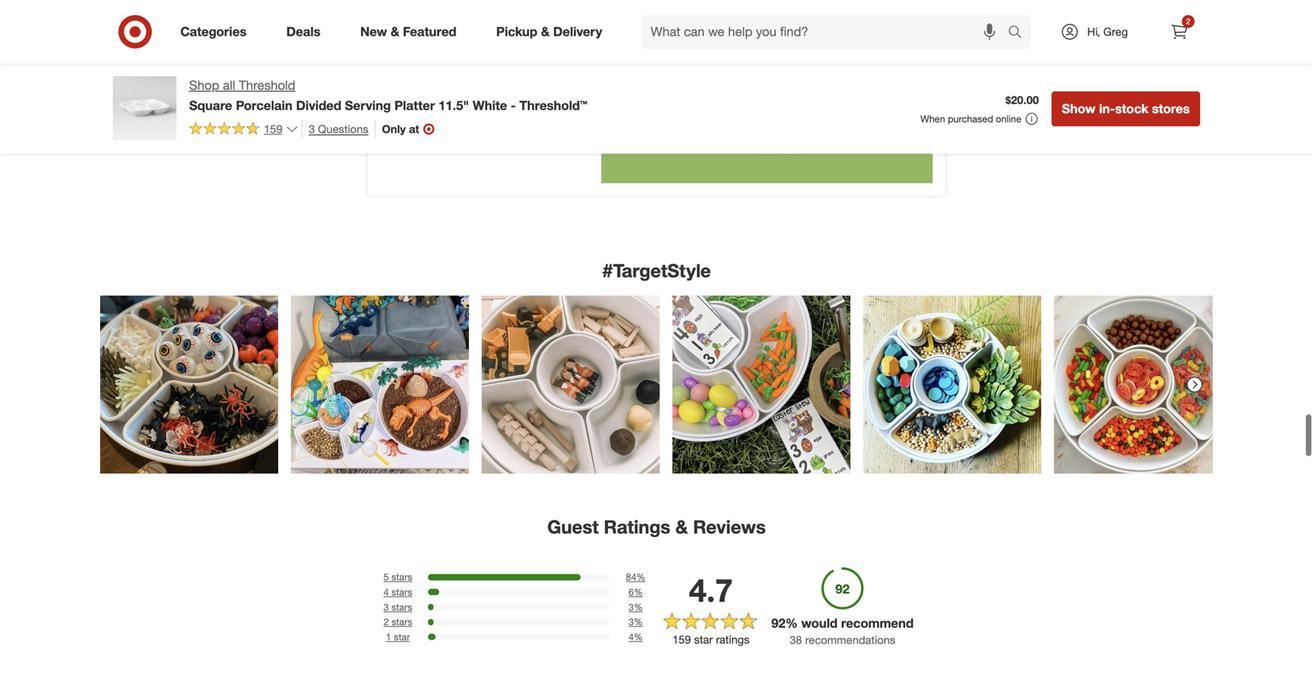 Task type: locate. For each thing, give the bounding box(es) containing it.
4
[[384, 586, 389, 598], [629, 631, 634, 643]]

92 % would recommend 38 recommendations
[[772, 616, 914, 647]]

guest
[[548, 516, 599, 539]]

4 stars from the top
[[392, 616, 412, 628]]

recommend
[[842, 616, 914, 631]]

3 questions
[[309, 122, 369, 136]]

& right ratings at the bottom
[[676, 516, 688, 539]]

159 for 159
[[264, 122, 283, 136]]

38
[[790, 633, 802, 647]]

in-
[[1100, 101, 1116, 116]]

159 right '4 %'
[[673, 633, 691, 647]]

questions
[[318, 122, 369, 136]]

4 %
[[629, 631, 643, 643]]

pickup & delivery
[[496, 24, 603, 39]]

star right "1"
[[394, 631, 410, 643]]

& right pickup
[[541, 24, 550, 39]]

% inside 92 % would recommend 38 recommendations
[[786, 616, 798, 631]]

3
[[309, 122, 315, 136], [384, 601, 389, 613], [629, 601, 634, 613], [629, 616, 634, 628]]

4 for 4 %
[[629, 631, 634, 643]]

image of square porcelain divided serving platter 11.5" white - threshold™ image
[[113, 76, 177, 140]]

3 % for 3 stars
[[629, 601, 643, 613]]

stars up 2 stars
[[392, 601, 412, 613]]

shop all threshold square porcelain divided serving platter 11.5" white - threshold™
[[189, 78, 588, 113]]

3 %
[[629, 601, 643, 613], [629, 616, 643, 628]]

stars
[[392, 572, 412, 583], [392, 586, 412, 598], [392, 601, 412, 613], [392, 616, 412, 628]]

stars for 5 stars
[[392, 572, 412, 583]]

% for 5 stars
[[637, 572, 646, 583]]

1 3 % from the top
[[629, 601, 643, 613]]

159
[[264, 122, 283, 136], [673, 633, 691, 647]]

all
[[223, 78, 235, 93]]

1 horizontal spatial 4
[[629, 631, 634, 643]]

star for 159
[[694, 633, 713, 647]]

user image by @squirrelhollowschool image
[[864, 296, 1042, 474]]

0 horizontal spatial 2
[[384, 616, 389, 628]]

0 vertical spatial 2
[[1187, 16, 1191, 26]]

big bets for big game celebrations. image
[[602, 0, 933, 183]]

& right new
[[391, 24, 400, 39]]

star left ratings
[[694, 633, 713, 647]]

platter
[[395, 98, 435, 113]]

% for 1 star
[[634, 631, 643, 643]]

2
[[1187, 16, 1191, 26], [384, 616, 389, 628]]

%
[[637, 572, 646, 583], [634, 586, 643, 598], [634, 601, 643, 613], [786, 616, 798, 631], [634, 616, 643, 628], [634, 631, 643, 643]]

0 vertical spatial 3 %
[[629, 601, 643, 613]]

online
[[996, 113, 1022, 125]]

1 vertical spatial 4
[[629, 631, 634, 643]]

0 horizontal spatial 159
[[264, 122, 283, 136]]

deals
[[286, 24, 321, 39]]

1 horizontal spatial 159
[[673, 633, 691, 647]]

0 horizontal spatial star
[[394, 631, 410, 643]]

pickup
[[496, 24, 538, 39]]

4 down 6
[[629, 631, 634, 643]]

reviews
[[693, 516, 766, 539]]

threshold
[[239, 78, 296, 93]]

3 down divided
[[309, 122, 315, 136]]

serving
[[345, 98, 391, 113]]

$20.00
[[1006, 93, 1039, 107]]

-
[[511, 98, 516, 113]]

1 horizontal spatial &
[[541, 24, 550, 39]]

#targetstyle
[[602, 260, 711, 282]]

show in-stock stores
[[1062, 101, 1190, 116]]

84 %
[[626, 572, 646, 583]]

3 % down 6 %
[[629, 601, 643, 613]]

2 right greg
[[1187, 16, 1191, 26]]

4 down 5
[[384, 586, 389, 598]]

What can we help you find? suggestions appear below search field
[[641, 14, 1012, 49]]

1 vertical spatial 159
[[673, 633, 691, 647]]

would
[[802, 616, 838, 631]]

star
[[394, 631, 410, 643], [694, 633, 713, 647]]

ratings
[[604, 516, 671, 539]]

purchased
[[948, 113, 994, 125]]

0 horizontal spatial 4
[[384, 586, 389, 598]]

stock
[[1116, 101, 1149, 116]]

porcelain
[[236, 98, 293, 113]]

1 stars from the top
[[392, 572, 412, 583]]

show
[[1062, 101, 1096, 116]]

stars for 4 stars
[[392, 586, 412, 598]]

deals link
[[273, 14, 341, 49]]

3 questions link
[[302, 120, 369, 138]]

delivery
[[554, 24, 603, 39]]

stores
[[1153, 101, 1190, 116]]

2 for 2 stars
[[384, 616, 389, 628]]

stars up "4 stars"
[[392, 572, 412, 583]]

2 horizontal spatial &
[[676, 516, 688, 539]]

0 horizontal spatial &
[[391, 24, 400, 39]]

user image by @itsthesemplelife image
[[482, 296, 660, 474]]

2 link
[[1163, 14, 1198, 49]]

1 vertical spatial 3 %
[[629, 616, 643, 628]]

hi,
[[1088, 25, 1101, 39]]

hi, greg
[[1088, 25, 1128, 39]]

1 horizontal spatial 2
[[1187, 16, 1191, 26]]

0 vertical spatial 4
[[384, 586, 389, 598]]

3 stars from the top
[[392, 601, 412, 613]]

159 down porcelain
[[264, 122, 283, 136]]

2 up "1"
[[384, 616, 389, 628]]

2 3 % from the top
[[629, 616, 643, 628]]

1 horizontal spatial star
[[694, 633, 713, 647]]

show in-stock stores button
[[1052, 91, 1201, 126]]

3 up 2 stars
[[384, 601, 389, 613]]

user image by @britt_meowphy image
[[291, 296, 469, 474]]

&
[[391, 24, 400, 39], [541, 24, 550, 39], [676, 516, 688, 539]]

stars up 1 star
[[392, 616, 412, 628]]

3 % up '4 %'
[[629, 616, 643, 628]]

search
[[1001, 26, 1039, 41]]

categories link
[[167, 14, 267, 49]]

categories
[[181, 24, 247, 39]]

92
[[772, 616, 786, 631]]

0 vertical spatial 159
[[264, 122, 283, 136]]

5 stars
[[384, 572, 412, 583]]

new & featured
[[360, 24, 457, 39]]

pickup & delivery link
[[483, 14, 622, 49]]

1 vertical spatial 2
[[384, 616, 389, 628]]

2 stars from the top
[[392, 586, 412, 598]]

user image by @casually.candis image
[[1054, 296, 1233, 474]]

stars down 5 stars
[[392, 586, 412, 598]]



Task type: vqa. For each thing, say whether or not it's contained in the screenshot.


Task type: describe. For each thing, give the bounding box(es) containing it.
6
[[629, 586, 634, 598]]

ratings
[[716, 633, 750, 647]]

divided
[[296, 98, 342, 113]]

3 down 6
[[629, 601, 634, 613]]

guest ratings & reviews
[[548, 516, 766, 539]]

6 %
[[629, 586, 643, 598]]

1 star
[[386, 631, 410, 643]]

3 up '4 %'
[[629, 616, 634, 628]]

% for 2 stars
[[634, 616, 643, 628]]

greg
[[1104, 25, 1128, 39]]

stars for 3 stars
[[392, 601, 412, 613]]

square
[[189, 98, 232, 113]]

84
[[626, 572, 637, 583]]

11.5"
[[439, 98, 469, 113]]

star for 1
[[394, 631, 410, 643]]

at
[[409, 122, 419, 136]]

only
[[382, 122, 406, 136]]

1
[[386, 631, 391, 643]]

new
[[360, 24, 387, 39]]

159 for 159 star ratings
[[673, 633, 691, 647]]

5
[[384, 572, 389, 583]]

3 % for 2 stars
[[629, 616, 643, 628]]

threshold™
[[520, 98, 588, 113]]

2 for 2
[[1187, 16, 1191, 26]]

2 stars
[[384, 616, 412, 628]]

when
[[921, 113, 946, 125]]

& for new
[[391, 24, 400, 39]]

% for 4 stars
[[634, 586, 643, 598]]

featured
[[403, 24, 457, 39]]

shop
[[189, 78, 219, 93]]

3 inside the "3 questions" link
[[309, 122, 315, 136]]

4 stars
[[384, 586, 412, 598]]

search button
[[1001, 14, 1039, 52]]

user image by @kinderkindnessandchaos image
[[100, 296, 278, 474]]

user image by @teachingbythemountains image
[[673, 296, 851, 474]]

4 for 4 stars
[[384, 586, 389, 598]]

159 star ratings
[[673, 633, 750, 647]]

% for 3 stars
[[634, 601, 643, 613]]

159 link
[[189, 120, 298, 139]]

when purchased online
[[921, 113, 1022, 125]]

white
[[473, 98, 507, 113]]

4.7
[[689, 571, 733, 610]]

new & featured link
[[347, 14, 477, 49]]

only at
[[382, 122, 419, 136]]

3 stars
[[384, 601, 412, 613]]

& for pickup
[[541, 24, 550, 39]]

recommendations
[[806, 633, 896, 647]]

stars for 2 stars
[[392, 616, 412, 628]]



